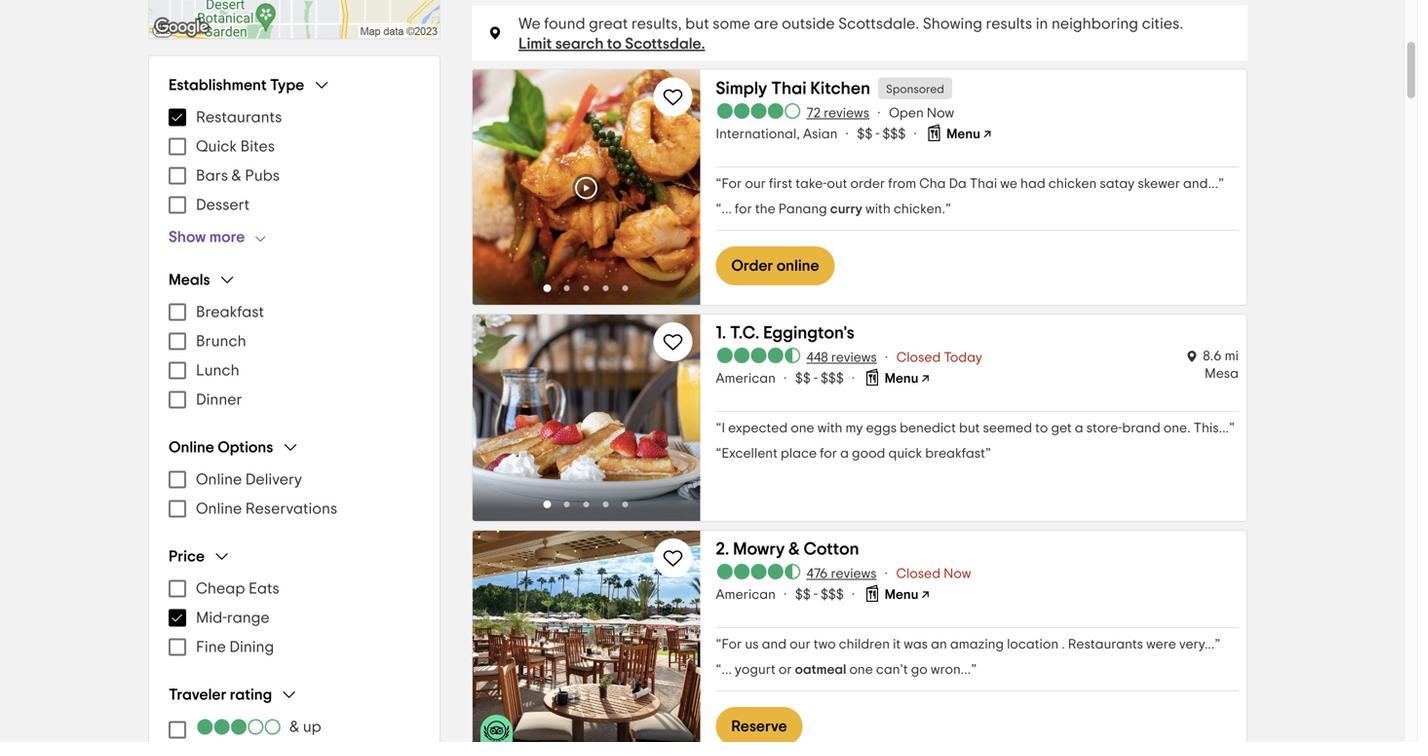 Task type: locate. For each thing, give the bounding box(es) containing it.
dinner
[[196, 392, 242, 408]]

reviews down cotton
[[831, 568, 877, 581]]

1 horizontal spatial scottsdale.
[[838, 16, 919, 32]]

0 vertical spatial with
[[866, 203, 891, 216]]

& left up
[[289, 720, 299, 735]]

menu down closed today at the top
[[885, 372, 918, 386]]

$$ - $$$ down '476'
[[795, 589, 844, 602]]

- down 448
[[814, 372, 818, 386]]

0 vertical spatial to
[[607, 36, 622, 52]]

for left us
[[722, 638, 742, 652]]

menu containing online delivery
[[169, 465, 420, 524]]

thai left the we
[[970, 177, 997, 191]]

1 horizontal spatial a
[[1075, 422, 1083, 436]]

curry
[[830, 203, 863, 216]]

save to a trip image
[[661, 85, 685, 109], [661, 330, 685, 354]]

0 vertical spatial reviews
[[824, 107, 869, 120]]

menu for reserve
[[885, 589, 918, 602]]

a left "good"
[[840, 447, 849, 461]]

3 carousel of images figure from the top
[[473, 531, 700, 743]]

1 carousel of images figure from the top
[[473, 70, 700, 305]]

2 horizontal spatial &
[[789, 541, 800, 558]]

1 american from the top
[[716, 372, 776, 386]]

0 horizontal spatial our
[[745, 177, 766, 191]]

2 vertical spatial online
[[196, 501, 242, 517]]

online down online options
[[196, 472, 242, 488]]

0 vertical spatial one
[[791, 422, 814, 436]]

0 vertical spatial $$
[[857, 128, 873, 141]]

1 vertical spatial to
[[1035, 422, 1048, 436]]

for right place
[[820, 447, 837, 461]]

0 horizontal spatial to
[[607, 36, 622, 52]]

- up order
[[876, 128, 879, 141]]

$$ - $$$ down 448
[[795, 372, 844, 386]]

1 horizontal spatial thai
[[970, 177, 997, 191]]

and
[[762, 638, 787, 652]]

but
[[685, 16, 709, 32], [959, 422, 980, 436]]

2 closed from the top
[[896, 568, 941, 581]]

0 vertical spatial but
[[685, 16, 709, 32]]

cotton
[[804, 541, 859, 558]]

online down the online delivery
[[196, 501, 242, 517]]

2 vertical spatial $$
[[795, 589, 811, 602]]

some
[[713, 16, 750, 32]]

1 vertical spatial with
[[817, 422, 843, 436]]

1 vertical spatial save to a trip image
[[661, 330, 685, 354]]

closed now
[[896, 568, 971, 581]]

excellent place for a good quick breakfast link
[[716, 445, 991, 463]]

$$$ down open
[[882, 128, 906, 141]]

1 vertical spatial now
[[944, 568, 971, 581]]

our left first
[[745, 177, 766, 191]]

0 vertical spatial for
[[722, 177, 742, 191]]

online
[[169, 440, 214, 456], [196, 472, 242, 488], [196, 501, 242, 517]]

one up place
[[791, 422, 814, 436]]

2 for from the top
[[722, 638, 742, 652]]

but inside we found great results, but some are outside scottsdale.  showing results in neighboring cities. limit search to scottsdale.
[[685, 16, 709, 32]]

2 4.5 of 5 bubbles image from the top
[[716, 564, 802, 580]]

one down children at the right of page
[[849, 664, 873, 677]]

menu down open now
[[947, 128, 980, 141]]

mowry & cotton - patio seating image
[[473, 531, 700, 743]]

1 vertical spatial carousel of images figure
[[473, 315, 700, 521]]

0 horizontal spatial but
[[685, 16, 709, 32]]

and...
[[1183, 177, 1218, 191]]

our left two
[[790, 638, 811, 652]]

good
[[852, 447, 885, 461]]

with down order
[[866, 203, 891, 216]]

1 vertical spatial ...
[[722, 664, 732, 677]]

0 vertical spatial $$$
[[882, 128, 906, 141]]

1 vertical spatial thai
[[970, 177, 997, 191]]

but left some
[[685, 16, 709, 32]]

online delivery
[[196, 472, 302, 488]]

$$ down 72 reviews
[[857, 128, 873, 141]]

1 vertical spatial american
[[716, 589, 776, 602]]

save to a trip image left simply
[[661, 85, 685, 109]]

american for 476 reviews
[[716, 589, 776, 602]]

. left mowry
[[725, 541, 729, 558]]

wron...
[[931, 664, 971, 677]]

fine dining
[[196, 640, 274, 655]]

2
[[716, 541, 725, 558]]

with left the my
[[817, 422, 843, 436]]

search
[[555, 36, 604, 52]]

group containing online options
[[169, 438, 420, 524]]

benedict
[[900, 422, 956, 436]]

take-
[[796, 177, 827, 191]]

1 menu from the top
[[169, 103, 420, 220]]

now up for us and our two children it was an amazing location . restaurants were very...
[[944, 568, 971, 581]]

closed
[[896, 351, 941, 365], [896, 568, 941, 581]]

american down mowry
[[716, 589, 776, 602]]

reviews down the kitchen
[[824, 107, 869, 120]]

group containing traveler rating
[[169, 686, 420, 743]]

1 vertical spatial closed
[[896, 568, 941, 581]]

0 vertical spatial now
[[927, 107, 954, 120]]

restaurants up 'quick bites'
[[196, 110, 282, 125]]

menu
[[947, 128, 980, 141], [885, 372, 918, 386], [885, 589, 918, 602]]

4.5 of 5 bubbles image down mowry
[[716, 564, 802, 580]]

$$ down '476'
[[795, 589, 811, 602]]

2 vertical spatial $$ - $$$
[[795, 589, 844, 602]]

2 ... from the top
[[722, 664, 732, 677]]

carousel of images figure
[[473, 70, 700, 305], [473, 315, 700, 521], [473, 531, 700, 743]]

now
[[927, 107, 954, 120], [944, 568, 971, 581]]

can't
[[876, 664, 908, 677]]

reviews for order online
[[824, 107, 869, 120]]

2 vertical spatial menu
[[885, 589, 918, 602]]

2 vertical spatial $$$
[[821, 589, 844, 602]]

2 vertical spatial .
[[1062, 638, 1065, 652]]

- down '476'
[[814, 589, 818, 602]]

children
[[839, 638, 890, 652]]

8.6
[[1203, 350, 1222, 364]]

menu for order online
[[947, 128, 980, 141]]

one.
[[1163, 422, 1191, 436]]

1 vertical spatial but
[[959, 422, 980, 436]]

...
[[722, 203, 732, 216], [722, 664, 732, 677]]

a right get
[[1075, 422, 1083, 436]]

i expected one with my eggs benedict but seemed to get a store-brand one. this...
[[722, 422, 1229, 436]]

menu containing restaurants
[[169, 103, 420, 220]]

1 vertical spatial .
[[725, 541, 729, 558]]

get
[[1051, 422, 1072, 436]]

1 vertical spatial our
[[790, 638, 811, 652]]

3 menu from the top
[[169, 465, 420, 524]]

pubs
[[245, 168, 280, 184]]

5 group from the top
[[169, 686, 420, 743]]

2 american from the top
[[716, 589, 776, 602]]

2 carousel of images figure from the top
[[473, 315, 700, 521]]

0 vertical spatial save to a trip image
[[661, 85, 685, 109]]

1 vertical spatial for
[[820, 447, 837, 461]]

$$$
[[882, 128, 906, 141], [821, 372, 844, 386], [821, 589, 844, 602]]

online reservations
[[196, 501, 337, 517]]

to inside "link"
[[1035, 422, 1048, 436]]

bars
[[196, 168, 228, 184]]

now right open
[[927, 107, 954, 120]]

menu for meals
[[169, 298, 420, 415]]

1 vertical spatial restaurants
[[1068, 638, 1143, 652]]

closed up was
[[896, 568, 941, 581]]

for left first
[[722, 177, 742, 191]]

4 menu from the top
[[169, 575, 420, 662]]

0 vertical spatial ...
[[722, 203, 732, 216]]

order online link
[[716, 247, 835, 286]]

reviews right 448
[[831, 351, 877, 365]]

save to a trip image left 1
[[661, 330, 685, 354]]

4.5 of 5 bubbles image down t.c. on the right top of the page
[[716, 348, 802, 364]]

simply
[[716, 80, 767, 97]]

but up 'breakfast'
[[959, 422, 980, 436]]

dining
[[229, 640, 274, 655]]

3 group from the top
[[169, 438, 420, 524]]

carousel of images figure for 2 . mowry & cotton
[[473, 531, 700, 743]]

simply thai kitchen link
[[716, 80, 870, 97]]

traveler rating
[[169, 688, 272, 703]]

restaurants left were
[[1068, 638, 1143, 652]]

0 vertical spatial .
[[722, 325, 726, 342]]

american
[[716, 372, 776, 386], [716, 589, 776, 602]]

reviews
[[824, 107, 869, 120], [831, 351, 877, 365], [831, 568, 877, 581]]

scottsdale. right outside
[[838, 16, 919, 32]]

location
[[1007, 638, 1059, 652]]

but inside "link"
[[959, 422, 980, 436]]

i expected one with my eggs benedict but seemed to get a store-brand one. this... link
[[716, 420, 1235, 438]]

4 group from the top
[[169, 547, 420, 662]]

0 vertical spatial online
[[169, 440, 214, 456]]

1 horizontal spatial to
[[1035, 422, 1048, 436]]

menu
[[169, 103, 420, 220], [169, 298, 420, 415], [169, 465, 420, 524], [169, 575, 420, 662]]

0 vertical spatial 4.5 of 5 bubbles image
[[716, 348, 802, 364]]

menu down the closed now
[[885, 589, 918, 602]]

for us and our two children it was an amazing location . restaurants were very...
[[722, 638, 1215, 652]]

1 horizontal spatial but
[[959, 422, 980, 436]]

1 save to a trip image from the top
[[661, 85, 685, 109]]

2 vertical spatial reviews
[[831, 568, 877, 581]]

0 horizontal spatial a
[[840, 447, 849, 461]]

2 vertical spatial &
[[289, 720, 299, 735]]

1 horizontal spatial our
[[790, 638, 811, 652]]

0 vertical spatial scottsdale.
[[838, 16, 919, 32]]

0 vertical spatial carousel of images figure
[[473, 70, 700, 305]]

for left the
[[735, 203, 752, 216]]

& right bars
[[232, 168, 241, 184]]

. for 1
[[722, 325, 726, 342]]

kitchen
[[810, 80, 870, 97]]

menu containing breakfast
[[169, 298, 420, 415]]

chicken
[[1048, 177, 1097, 191]]

chicken.
[[894, 203, 945, 216]]

0 horizontal spatial scottsdale.
[[625, 36, 705, 52]]

1 vertical spatial one
[[849, 664, 873, 677]]

$$ - $$$ down open
[[857, 128, 906, 141]]

to left get
[[1035, 422, 1048, 436]]

4.5 of 5 bubbles image
[[716, 348, 802, 364], [716, 564, 802, 580]]

4.0 of 5 bubbles image
[[716, 103, 802, 119]]

group containing meals
[[169, 270, 420, 415]]

1 vertical spatial 4.5 of 5 bubbles image
[[716, 564, 802, 580]]

1 group from the top
[[169, 76, 420, 247]]

online options
[[169, 440, 273, 456]]

oatmeal
[[795, 664, 846, 677]]

one inside "link"
[[791, 422, 814, 436]]

thai up the 72
[[771, 80, 807, 97]]

now for reserve
[[944, 568, 971, 581]]

& right mowry
[[789, 541, 800, 558]]

1 horizontal spatial &
[[289, 720, 299, 735]]

price
[[169, 549, 205, 565]]

scottsdale. down results,
[[625, 36, 705, 52]]

0 vertical spatial thai
[[771, 80, 807, 97]]

with
[[866, 203, 891, 216], [817, 422, 843, 436]]

$$$ down 448 reviews
[[821, 372, 844, 386]]

the
[[755, 203, 776, 216]]

0 horizontal spatial one
[[791, 422, 814, 436]]

2 vertical spatial carousel of images figure
[[473, 531, 700, 743]]

. right the location
[[1062, 638, 1065, 652]]

1 vertical spatial for
[[722, 638, 742, 652]]

1 4.5 of 5 bubbles image from the top
[[716, 348, 802, 364]]

0 vertical spatial -
[[876, 128, 879, 141]]

reserve
[[731, 719, 787, 735]]

to down great
[[607, 36, 622, 52]]

place
[[781, 447, 817, 461]]

$$ down 448
[[795, 372, 811, 386]]

$$ - $$$ for reserve
[[795, 589, 844, 602]]

... left the
[[722, 203, 732, 216]]

0 vertical spatial &
[[232, 168, 241, 184]]

2 group from the top
[[169, 270, 420, 415]]

2 save to a trip image from the top
[[661, 330, 685, 354]]

0 vertical spatial american
[[716, 372, 776, 386]]

closed left today
[[896, 351, 941, 365]]

$$$ down 476 reviews
[[821, 589, 844, 602]]

found
[[544, 16, 585, 32]]

1 horizontal spatial one
[[849, 664, 873, 677]]

0 vertical spatial closed
[[896, 351, 941, 365]]

from
[[888, 177, 916, 191]]

range
[[227, 611, 270, 626]]

0 vertical spatial $$ - $$$
[[857, 128, 906, 141]]

0 vertical spatial restaurants
[[196, 110, 282, 125]]

1 vertical spatial online
[[196, 472, 242, 488]]

had
[[1020, 177, 1045, 191]]

1 ... from the top
[[722, 203, 732, 216]]

to inside we found great results, but some are outside scottsdale.  showing results in neighboring cities. limit search to scottsdale.
[[607, 36, 622, 52]]

1 vertical spatial $$$
[[821, 372, 844, 386]]

2 menu from the top
[[169, 298, 420, 415]]

1 vertical spatial reviews
[[831, 351, 877, 365]]

4.5 of 5 bubbles image for 476
[[716, 564, 802, 580]]

1 for from the top
[[722, 177, 742, 191]]

476
[[806, 568, 828, 581]]

0 horizontal spatial with
[[817, 422, 843, 436]]

group
[[169, 76, 420, 247], [169, 270, 420, 415], [169, 438, 420, 524], [169, 547, 420, 662], [169, 686, 420, 743]]

breakfast
[[196, 305, 264, 320]]

- for order online
[[876, 128, 879, 141]]

american for 448 reviews
[[716, 372, 776, 386]]

amazing
[[950, 638, 1004, 652]]

... for the panang curry with chicken.
[[722, 203, 945, 216]]

0 vertical spatial menu
[[947, 128, 980, 141]]

2 vertical spatial -
[[814, 589, 818, 602]]

0 vertical spatial for
[[735, 203, 752, 216]]

go
[[911, 664, 928, 677]]

a
[[1075, 422, 1083, 436], [840, 447, 849, 461]]

1 horizontal spatial for
[[820, 447, 837, 461]]

group containing establishment type
[[169, 76, 420, 247]]

scottsdale.
[[838, 16, 919, 32], [625, 36, 705, 52]]

... for reserve
[[722, 664, 732, 677]]

... left yogurt
[[722, 664, 732, 677]]

. left t.c. on the right top of the page
[[722, 325, 726, 342]]

simply thai kitchen
[[716, 80, 870, 97]]

limit
[[519, 36, 552, 52]]

online left options
[[169, 440, 214, 456]]

$$ - $$$ for order online
[[857, 128, 906, 141]]

or
[[779, 664, 792, 677]]

online for online reservations
[[196, 501, 242, 517]]

1 closed from the top
[[896, 351, 941, 365]]

closed for closed today
[[896, 351, 941, 365]]

menu containing cheap eats
[[169, 575, 420, 662]]

american down t.c. on the right top of the page
[[716, 372, 776, 386]]



Task type: describe. For each thing, give the bounding box(es) containing it.
show
[[169, 230, 206, 245]]

448 reviews
[[806, 351, 877, 365]]

bars & pubs
[[196, 168, 280, 184]]

more
[[209, 230, 245, 245]]

1 vertical spatial a
[[840, 447, 849, 461]]

show more button
[[169, 228, 276, 247]]

spicy jungle - stir fried spicy red curry sauce with kaffir lime leave, bell pepper, bamboo shoot, egg plants. image
[[473, 70, 700, 305]]

1
[[716, 325, 722, 342]]

0 horizontal spatial &
[[232, 168, 241, 184]]

reservations
[[245, 501, 337, 517]]

save to a trip image for $$ - $$$
[[661, 85, 685, 109]]

mid-
[[196, 611, 227, 626]]

dessert
[[196, 197, 250, 213]]

carousel of images figure for 1 . t.c. eggington's
[[473, 315, 700, 521]]

online for online delivery
[[196, 472, 242, 488]]

sponsored
[[886, 84, 944, 96]]

we found great results, but some are outside scottsdale.  showing results in neighboring cities. limit search to scottsdale.
[[519, 16, 1183, 52]]

8.6 mi
[[1203, 350, 1239, 364]]

was
[[904, 638, 928, 652]]

meals
[[169, 272, 210, 288]]

type
[[270, 77, 304, 93]]

& up
[[289, 720, 321, 735]]

my
[[846, 422, 863, 436]]

. inside for us and our two children it was an amazing location . restaurants were very... link
[[1062, 638, 1065, 652]]

open now
[[889, 107, 954, 120]]

72 reviews
[[806, 107, 869, 120]]

international, asian
[[716, 128, 838, 141]]

mid-range
[[196, 611, 270, 626]]

up
[[303, 720, 321, 735]]

closed for closed now
[[896, 568, 941, 581]]

1 vertical spatial -
[[814, 372, 818, 386]]

out
[[827, 177, 847, 191]]

t.c.
[[730, 325, 759, 342]]

quick
[[888, 447, 922, 461]]

this...
[[1194, 422, 1229, 436]]

reserve button
[[716, 708, 803, 743]]

da
[[949, 177, 967, 191]]

3.0 of 5 bubbles image
[[196, 720, 282, 735]]

eats
[[249, 581, 279, 597]]

0 vertical spatial our
[[745, 177, 766, 191]]

0 horizontal spatial thai
[[771, 80, 807, 97]]

we
[[519, 16, 541, 32]]

menu for online options
[[169, 465, 420, 524]]

seemed
[[983, 422, 1032, 436]]

lunch
[[196, 363, 239, 379]]

international,
[[716, 128, 800, 141]]

$$$ for reserve
[[821, 589, 844, 602]]

serving award-winning brunch for over 30 years! image
[[473, 315, 700, 521]]

0 horizontal spatial restaurants
[[196, 110, 282, 125]]

1 horizontal spatial with
[[866, 203, 891, 216]]

group containing price
[[169, 547, 420, 662]]

. for 2
[[725, 541, 729, 558]]

with inside "link"
[[817, 422, 843, 436]]

for inside "link"
[[820, 447, 837, 461]]

establishment
[[169, 77, 267, 93]]

order online button
[[716, 247, 835, 286]]

4.5 of 5 bubbles image for 448
[[716, 348, 802, 364]]

limit search to scottsdale. button
[[519, 35, 705, 53]]

cheap
[[196, 581, 245, 597]]

skewer
[[1138, 177, 1180, 191]]

1 vertical spatial scottsdale.
[[625, 36, 705, 52]]

$$ for reserve
[[795, 589, 811, 602]]

save to a trip image for mesa
[[661, 330, 685, 354]]

two
[[814, 638, 836, 652]]

$$$ for order online
[[882, 128, 906, 141]]

eggington's
[[763, 325, 855, 342]]

yogurt
[[735, 664, 776, 677]]

order
[[850, 177, 885, 191]]

0 horizontal spatial for
[[735, 203, 752, 216]]

online
[[776, 258, 819, 274]]

1 vertical spatial $$ - $$$
[[795, 372, 844, 386]]

... yogurt or oatmeal one can't go wron...
[[722, 664, 971, 677]]

cha
[[919, 177, 946, 191]]

establishment type
[[169, 77, 304, 93]]

1 vertical spatial menu
[[885, 372, 918, 386]]

... for order online
[[722, 203, 732, 216]]

panang
[[779, 203, 827, 216]]

it
[[893, 638, 901, 652]]

fine
[[196, 640, 226, 655]]

reserve link
[[716, 708, 803, 743]]

1 vertical spatial $$
[[795, 372, 811, 386]]

breakfast
[[925, 447, 985, 461]]

now for order online
[[927, 107, 954, 120]]

online for online options
[[169, 440, 214, 456]]

$$ for order online
[[857, 128, 873, 141]]

today
[[944, 351, 982, 365]]

for our first take-out order from cha da thai we had chicken satay skewer and...
[[722, 177, 1218, 191]]

rating
[[230, 688, 272, 703]]

brunch
[[196, 334, 246, 349]]

reviews for reserve
[[831, 568, 877, 581]]

show more
[[169, 230, 245, 245]]

an
[[931, 638, 947, 652]]

448
[[806, 351, 828, 365]]

1 vertical spatial &
[[789, 541, 800, 558]]

mi
[[1225, 350, 1239, 364]]

0 vertical spatial a
[[1075, 422, 1083, 436]]

1 horizontal spatial restaurants
[[1068, 638, 1143, 652]]

we
[[1000, 177, 1017, 191]]

for for reserve
[[722, 638, 742, 652]]

very...
[[1179, 638, 1215, 652]]

in
[[1036, 16, 1048, 32]]

1 . t.c. eggington's
[[716, 325, 855, 342]]

outside
[[782, 16, 835, 32]]

for us and our two children it was an amazing location . restaurants were very... link
[[716, 636, 1220, 654]]

- for reserve
[[814, 589, 818, 602]]

open
[[889, 107, 924, 120]]

showing
[[923, 16, 982, 32]]

us
[[745, 638, 759, 652]]

save to a trip image
[[661, 547, 685, 570]]

quick
[[196, 139, 237, 154]]

menu for price
[[169, 575, 420, 662]]

for for order online
[[722, 177, 742, 191]]

results,
[[631, 16, 682, 32]]

cheap eats
[[196, 581, 279, 597]]

excellent place for a good quick breakfast
[[722, 447, 985, 461]]

store-
[[1086, 422, 1122, 436]]

cities.
[[1142, 16, 1183, 32]]

mowry
[[733, 541, 785, 558]]



Task type: vqa. For each thing, say whether or not it's contained in the screenshot.
3.0 of 5 bubbles image
yes



